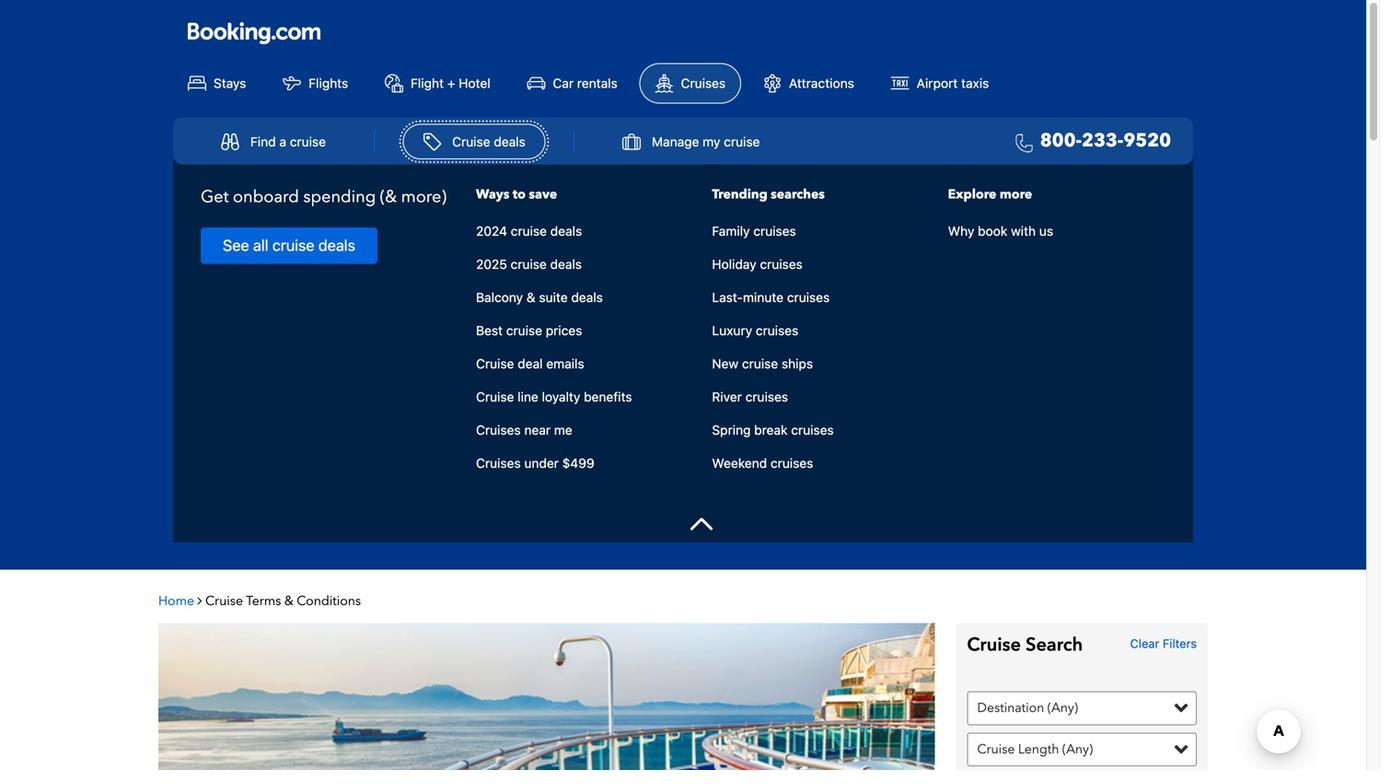 Task type: vqa. For each thing, say whether or not it's contained in the screenshot.
chevron down icon for Photo Gallery
no



Task type: describe. For each thing, give the bounding box(es) containing it.
cruise deals link
[[403, 124, 546, 159]]

manage my cruise
[[652, 134, 760, 149]]

prices
[[546, 323, 583, 338]]

cruises for cruises near me
[[476, 423, 521, 438]]

see all cruise deals
[[223, 236, 356, 254]]

0 vertical spatial any
[[1052, 699, 1075, 717]]

trending searches element
[[712, 222, 930, 473]]

ships
[[782, 356, 813, 371]]

find a cruise link
[[201, 124, 346, 159]]

attractions link
[[749, 64, 869, 103]]

cruises for luxury cruises
[[756, 323, 799, 338]]

233-
[[1082, 128, 1124, 153]]

best
[[476, 323, 503, 338]]

2024 cruise deals
[[476, 224, 582, 239]]

cruise left length
[[978, 740, 1015, 758]]

2025 cruise deals
[[476, 257, 582, 272]]

flights
[[309, 76, 348, 91]]

cruises link
[[640, 63, 742, 104]]

book
[[978, 224, 1008, 239]]

none search field containing cruise search
[[957, 623, 1209, 770]]

holiday
[[712, 257, 757, 272]]

my
[[703, 134, 721, 149]]

cruise length ( any )
[[978, 740, 1093, 758]]

balcony
[[476, 290, 523, 305]]

weekend cruises
[[712, 456, 814, 471]]

cruises under $499 link
[[476, 454, 694, 473]]

+
[[447, 76, 455, 91]]

2024 cruise deals link
[[476, 222, 694, 241]]

manage my cruise button
[[603, 124, 780, 159]]

ways to save element
[[476, 222, 694, 473]]

800-
[[1041, 128, 1082, 153]]

cruises down holiday cruises link
[[787, 290, 830, 305]]

cruises for cruises under $499
[[476, 456, 521, 471]]

cruise inside 'trending searches' "element"
[[742, 356, 779, 371]]

to
[[513, 186, 526, 203]]

deals inside balcony & suite deals 'link'
[[571, 290, 603, 305]]

stays link
[[173, 64, 261, 103]]

ways
[[476, 186, 510, 203]]

cruises for river cruises
[[746, 389, 789, 405]]

get onboard spending (& more)
[[201, 186, 447, 208]]

terms
[[246, 592, 281, 610]]

suite
[[539, 290, 568, 305]]

why book with us
[[948, 224, 1054, 239]]

clear filters
[[1131, 637, 1197, 650]]

destination ( any )
[[978, 699, 1079, 717]]

river
[[712, 389, 742, 405]]

all
[[253, 236, 269, 254]]

car
[[553, 76, 574, 91]]

cruise right a
[[290, 134, 326, 149]]

manage
[[652, 134, 700, 149]]

$499
[[563, 456, 595, 471]]

benefits
[[584, 389, 632, 405]]

clear filters link
[[1131, 634, 1197, 653]]

holiday cruises
[[712, 257, 803, 272]]

cruise line loyalty benefits
[[476, 389, 632, 405]]

get
[[201, 186, 229, 208]]

family
[[712, 224, 750, 239]]

& inside 'link'
[[527, 290, 536, 305]]

clear
[[1131, 637, 1160, 650]]

new cruise ships link
[[712, 355, 930, 373]]

conditions
[[297, 592, 361, 610]]

spending
[[303, 186, 376, 208]]

trending searches
[[712, 186, 825, 203]]

line
[[518, 389, 539, 405]]

rentals
[[577, 76, 618, 91]]

angle right image
[[198, 594, 202, 607]]

cruises for holiday cruises
[[760, 257, 803, 272]]

cruise deals
[[452, 134, 526, 149]]

9520
[[1124, 128, 1172, 153]]

0 vertical spatial (
[[1048, 699, 1052, 717]]

flight + hotel link
[[370, 64, 505, 103]]

2025
[[476, 257, 507, 272]]

family cruises
[[712, 224, 797, 239]]

me
[[554, 423, 573, 438]]

a
[[279, 134, 286, 149]]

weekend
[[712, 456, 767, 471]]

luxury cruises
[[712, 323, 799, 338]]

explore
[[948, 186, 997, 203]]

1 horizontal spatial )
[[1090, 740, 1093, 758]]

travel menu navigation
[[173, 118, 1194, 543]]

minute
[[743, 290, 784, 305]]

under
[[525, 456, 559, 471]]

filters
[[1163, 637, 1197, 650]]



Task type: locate. For each thing, give the bounding box(es) containing it.
0 vertical spatial &
[[527, 290, 536, 305]]

explore more
[[948, 186, 1033, 203]]

river cruises link
[[712, 388, 930, 406]]

home link
[[158, 592, 198, 610]]

why
[[948, 224, 975, 239]]

cruise for cruise search
[[968, 632, 1022, 658]]

attractions
[[789, 76, 855, 91]]

deals down 2025 cruise deals link
[[571, 290, 603, 305]]

deal
[[518, 356, 543, 371]]

cruises up break
[[746, 389, 789, 405]]

cruise down 2024 cruise deals
[[511, 257, 547, 272]]

800-233-9520 link
[[1008, 128, 1172, 155]]

cruise up ways
[[452, 134, 491, 149]]

1 vertical spatial )
[[1090, 740, 1093, 758]]

why book with us link
[[948, 222, 1166, 241]]

more
[[1000, 186, 1033, 203]]

cruise search
[[968, 632, 1083, 658]]

cruise terms & conditions
[[205, 592, 361, 610]]

cruise inside "link"
[[452, 134, 491, 149]]

save
[[529, 186, 558, 203]]

cruise inside "link"
[[506, 323, 543, 338]]

cruises
[[754, 224, 797, 239], [760, 257, 803, 272], [787, 290, 830, 305], [756, 323, 799, 338], [746, 389, 789, 405], [792, 423, 834, 438], [771, 456, 814, 471]]

terms & conditions image
[[158, 623, 936, 770]]

deals inside see all cruise deals link
[[319, 236, 356, 254]]

2024
[[476, 224, 508, 239]]

& left the suite
[[527, 290, 536, 305]]

cruises for weekend cruises
[[771, 456, 814, 471]]

break
[[755, 423, 788, 438]]

family cruises link
[[712, 222, 930, 241]]

0 vertical spatial )
[[1075, 699, 1079, 717]]

onboard
[[233, 186, 299, 208]]

cruise left line
[[476, 389, 514, 405]]

deals inside 2025 cruise deals link
[[550, 257, 582, 272]]

flights link
[[268, 64, 363, 103]]

0 horizontal spatial &
[[285, 592, 294, 610]]

trending
[[712, 186, 768, 203]]

balcony & suite deals link
[[476, 289, 694, 307]]

cruise for cruise deals
[[452, 134, 491, 149]]

weekend cruises link
[[712, 454, 930, 473]]

spring break cruises link
[[712, 421, 930, 440]]

airport
[[917, 76, 958, 91]]

holiday cruises link
[[712, 255, 930, 274]]

1 vertical spatial &
[[285, 592, 294, 610]]

cruise for cruise deal emails
[[476, 356, 514, 371]]

deals up ways to save
[[494, 134, 526, 149]]

cruise up 2025 cruise deals
[[511, 224, 547, 239]]

cruise deal emails link
[[476, 355, 694, 373]]

0 vertical spatial cruises
[[681, 76, 726, 91]]

1 horizontal spatial (
[[1063, 740, 1067, 758]]

deals up 2025 cruise deals link
[[551, 224, 582, 239]]

last-minute cruises link
[[712, 289, 930, 307]]

( right length
[[1063, 740, 1067, 758]]

cruises under $499
[[476, 456, 595, 471]]

cruise for cruise terms & conditions
[[205, 592, 243, 610]]

with
[[1011, 224, 1036, 239]]

luxury
[[712, 323, 753, 338]]

0 horizontal spatial (
[[1048, 699, 1052, 717]]

search
[[1026, 632, 1083, 658]]

see all cruise deals link
[[201, 228, 378, 264]]

& right "terms"
[[285, 592, 294, 610]]

) right length
[[1090, 740, 1093, 758]]

cruises left near
[[476, 423, 521, 438]]

spring
[[712, 423, 751, 438]]

cruise right all
[[272, 236, 315, 254]]

cruises down river cruises link
[[792, 423, 834, 438]]

cruise right angle right icon
[[205, 592, 243, 610]]

cruises for family cruises
[[754, 224, 797, 239]]

) up cruise length ( any )
[[1075, 699, 1079, 717]]

taxis
[[962, 76, 990, 91]]

airport taxis
[[917, 76, 990, 91]]

cruises down spring break cruises
[[771, 456, 814, 471]]

see
[[223, 236, 249, 254]]

ways to save
[[476, 186, 558, 203]]

spring break cruises
[[712, 423, 834, 438]]

flight + hotel
[[411, 76, 491, 91]]

cruise down luxury cruises
[[742, 356, 779, 371]]

0 horizontal spatial )
[[1075, 699, 1079, 717]]

balcony & suite deals
[[476, 290, 603, 305]]

luxury cruises link
[[712, 322, 930, 340]]

( right destination
[[1048, 699, 1052, 717]]

1 horizontal spatial &
[[527, 290, 536, 305]]

new
[[712, 356, 739, 371]]

any right length
[[1067, 740, 1090, 758]]

deals inside cruise deals "link"
[[494, 134, 526, 149]]

loyalty
[[542, 389, 581, 405]]

deals inside 2024 cruise deals link
[[551, 224, 582, 239]]

us
[[1040, 224, 1054, 239]]

cruises near me
[[476, 423, 573, 438]]

length
[[1019, 740, 1060, 758]]

stays
[[214, 76, 246, 91]]

cruise down best
[[476, 356, 514, 371]]

any up length
[[1052, 699, 1075, 717]]

booking.com home image
[[188, 21, 321, 46]]

800-233-9520
[[1041, 128, 1172, 153]]

any
[[1052, 699, 1075, 717], [1067, 740, 1090, 758]]

cruises down last-minute cruises
[[756, 323, 799, 338]]

deals down spending
[[319, 236, 356, 254]]

cruise left search
[[968, 632, 1022, 658]]

cruises inside 'link'
[[792, 423, 834, 438]]

find
[[251, 134, 276, 149]]

cruises down cruises near me
[[476, 456, 521, 471]]

flight
[[411, 76, 444, 91]]

near
[[525, 423, 551, 438]]

find a cruise
[[251, 134, 326, 149]]

cruise deal emails
[[476, 356, 585, 371]]

best cruise prices link
[[476, 322, 694, 340]]

cruise line loyalty benefits link
[[476, 388, 694, 406]]

best cruise prices
[[476, 323, 583, 338]]

)
[[1075, 699, 1079, 717], [1090, 740, 1093, 758]]

2 vertical spatial cruises
[[476, 456, 521, 471]]

river cruises
[[712, 389, 789, 405]]

deals up the suite
[[550, 257, 582, 272]]

hotel
[[459, 76, 491, 91]]

cruise right my
[[724, 134, 760, 149]]

car rentals
[[553, 76, 618, 91]]

1 vertical spatial (
[[1063, 740, 1067, 758]]

cruises near me link
[[476, 421, 694, 440]]

1 vertical spatial cruises
[[476, 423, 521, 438]]

1 vertical spatial any
[[1067, 740, 1090, 758]]

cruise inside dropdown button
[[724, 134, 760, 149]]

cruise
[[452, 134, 491, 149], [476, 356, 514, 371], [476, 389, 514, 405], [205, 592, 243, 610], [968, 632, 1022, 658], [978, 740, 1015, 758]]

deals
[[494, 134, 526, 149], [551, 224, 582, 239], [319, 236, 356, 254], [550, 257, 582, 272], [571, 290, 603, 305]]

cruises down trending searches
[[754, 224, 797, 239]]

cruise up cruise deal emails
[[506, 323, 543, 338]]

(
[[1048, 699, 1052, 717], [1063, 740, 1067, 758]]

cruises up the manage my cruise
[[681, 76, 726, 91]]

(& more)
[[380, 186, 447, 208]]

last-
[[712, 290, 743, 305]]

cruise for cruise line loyalty benefits
[[476, 389, 514, 405]]

2025 cruise deals link
[[476, 255, 694, 274]]

cruises up last-minute cruises
[[760, 257, 803, 272]]

None search field
[[957, 623, 1209, 770]]

home
[[158, 592, 194, 610]]

searches
[[771, 186, 825, 203]]

cruises for cruises
[[681, 76, 726, 91]]



